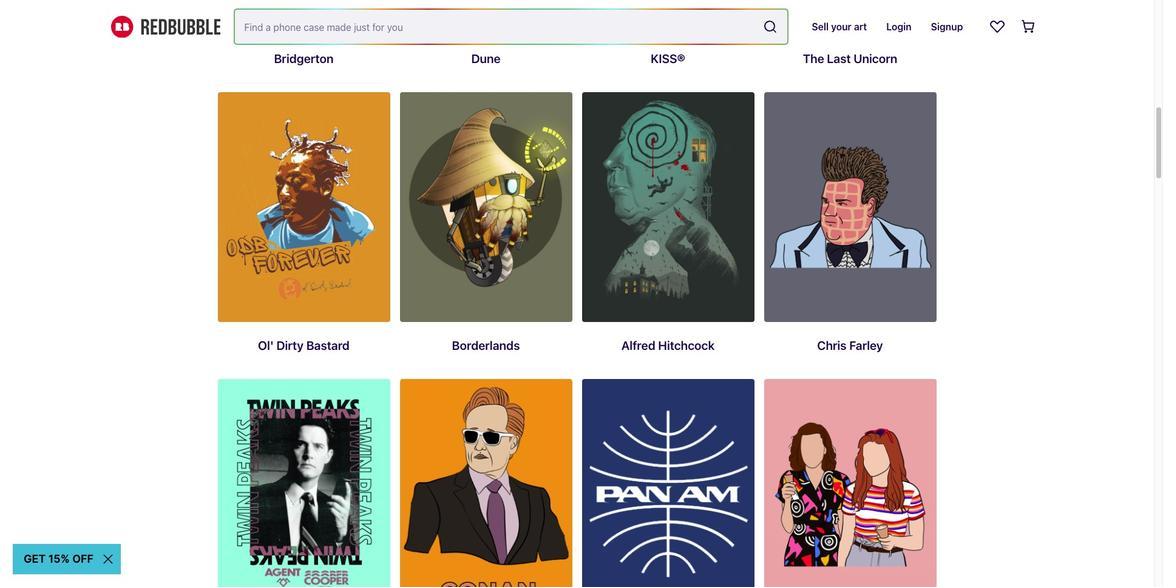 Task type: locate. For each thing, give the bounding box(es) containing it.
alfred hitchcock
[[621, 339, 715, 353]]

stranger things image
[[764, 379, 936, 588]]

the
[[803, 52, 824, 66]]

pan am image
[[582, 379, 754, 588]]

chris farley image
[[764, 92, 936, 322]]

None field
[[235, 10, 788, 44]]

ol' dirty bastard link
[[218, 92, 390, 370]]

alfred
[[621, 339, 655, 353]]

alfred hitchcock link
[[582, 92, 754, 370]]

kiss®
[[651, 52, 685, 66]]

ol' dirty bastard image
[[218, 92, 390, 322]]

the last unicorn
[[803, 52, 897, 66]]

team coco image
[[400, 379, 572, 588]]



Task type: vqa. For each thing, say whether or not it's contained in the screenshot.
Reverse on the left of the page
no



Task type: describe. For each thing, give the bounding box(es) containing it.
borderlands link
[[400, 92, 572, 370]]

bridgerton link
[[218, 0, 390, 83]]

redbubble logo image
[[111, 16, 220, 38]]

hitchcock
[[658, 339, 715, 353]]

Search term search field
[[235, 10, 758, 44]]

ol'
[[258, 339, 274, 353]]

bastard
[[306, 339, 350, 353]]

kiss® link
[[582, 0, 754, 83]]

the last unicorn link
[[764, 0, 936, 83]]

last
[[827, 52, 851, 66]]

twin peaks image
[[218, 379, 390, 588]]

dune link
[[400, 0, 572, 83]]

dune
[[471, 52, 501, 66]]

borderlands image
[[400, 92, 572, 322]]

ol' dirty bastard
[[258, 339, 350, 353]]

chris farley link
[[764, 92, 936, 370]]

borderlands
[[452, 339, 520, 353]]

unicorn
[[854, 52, 897, 66]]

farley
[[849, 339, 883, 353]]

alfred hitchcock image
[[582, 92, 754, 322]]

chris
[[817, 339, 847, 353]]

bridgerton
[[274, 52, 334, 66]]

dirty
[[276, 339, 304, 353]]

chris farley
[[817, 339, 883, 353]]



